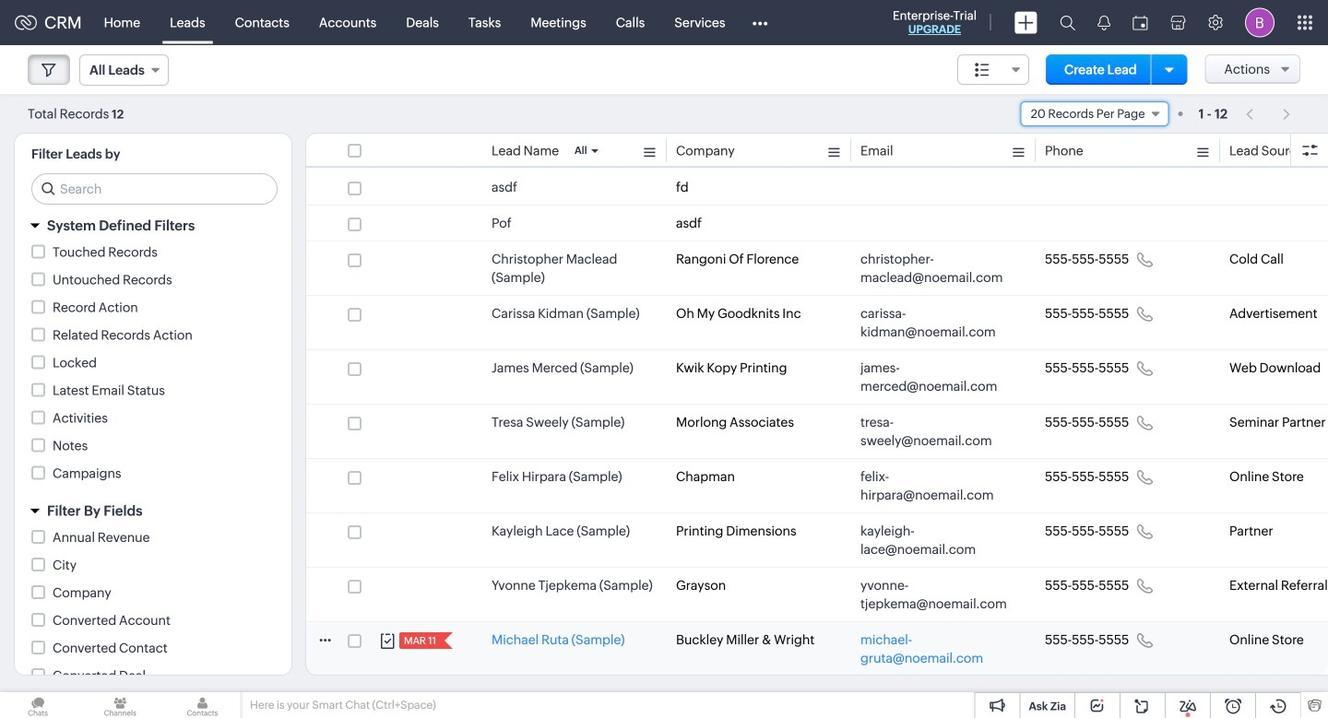 Task type: locate. For each thing, give the bounding box(es) containing it.
navigation
[[1238, 101, 1301, 127]]

None field
[[79, 54, 169, 86], [958, 54, 1030, 85], [1021, 102, 1170, 126], [79, 54, 169, 86], [1021, 102, 1170, 126]]

signals image
[[1098, 15, 1111, 30]]

search image
[[1060, 15, 1076, 30]]

channels image
[[82, 693, 158, 719]]

size image
[[976, 62, 990, 78]]

Search text field
[[32, 174, 277, 204]]

signals element
[[1087, 0, 1122, 45]]

Other Modules field
[[741, 8, 780, 37]]

row group
[[306, 170, 1329, 719]]



Task type: describe. For each thing, give the bounding box(es) containing it.
create menu element
[[1004, 0, 1049, 45]]

search element
[[1049, 0, 1087, 45]]

create menu image
[[1015, 12, 1038, 34]]

chats image
[[0, 693, 76, 719]]

none field size
[[958, 54, 1030, 85]]

logo image
[[15, 15, 37, 30]]

profile element
[[1235, 0, 1286, 45]]

contacts image
[[165, 693, 240, 719]]

calendar image
[[1133, 15, 1149, 30]]

profile image
[[1246, 8, 1275, 37]]



Task type: vqa. For each thing, say whether or not it's contained in the screenshot.
RUTA (SAMPLE) MICHAEL 'LINK'
no



